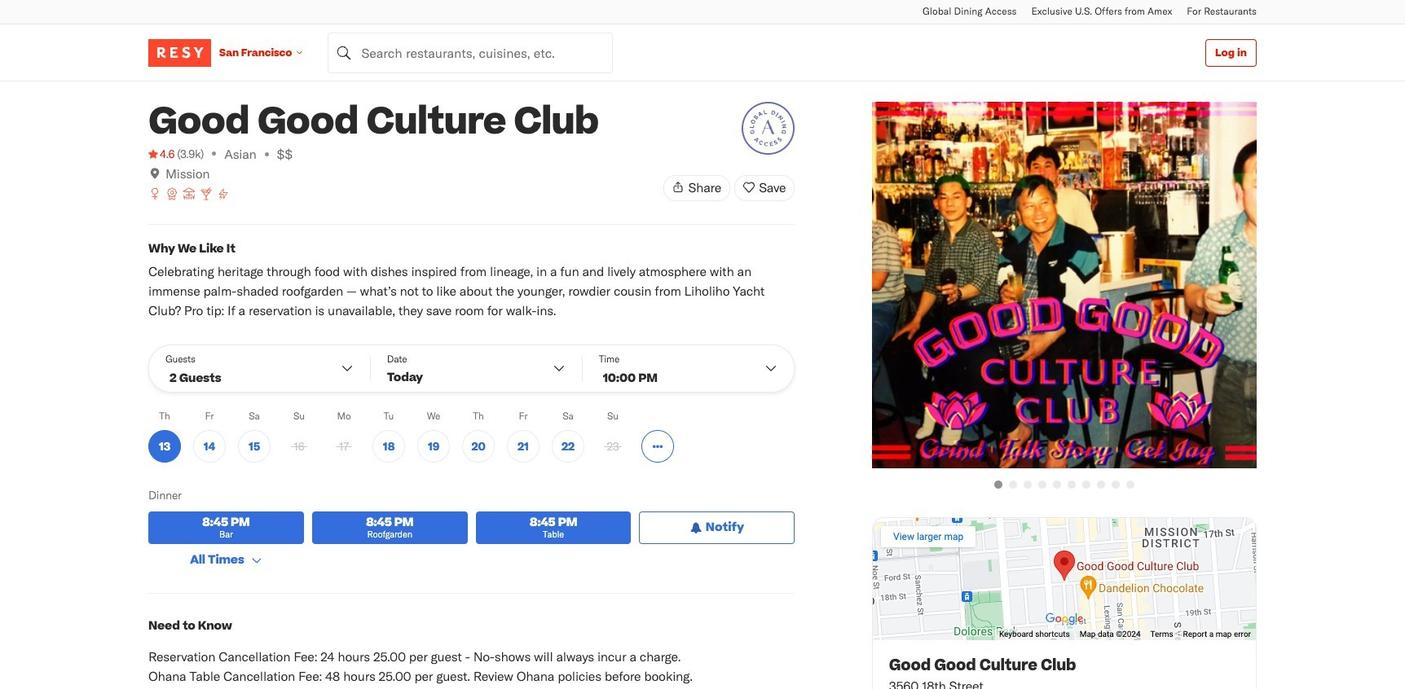 Task type: locate. For each thing, give the bounding box(es) containing it.
None field
[[328, 32, 613, 73]]



Task type: vqa. For each thing, say whether or not it's contained in the screenshot.
4.1 out of 5 stars IMAGE
no



Task type: describe. For each thing, give the bounding box(es) containing it.
4.6 out of 5 stars image
[[148, 146, 175, 162]]

Search restaurants, cuisines, etc. text field
[[328, 32, 613, 73]]



